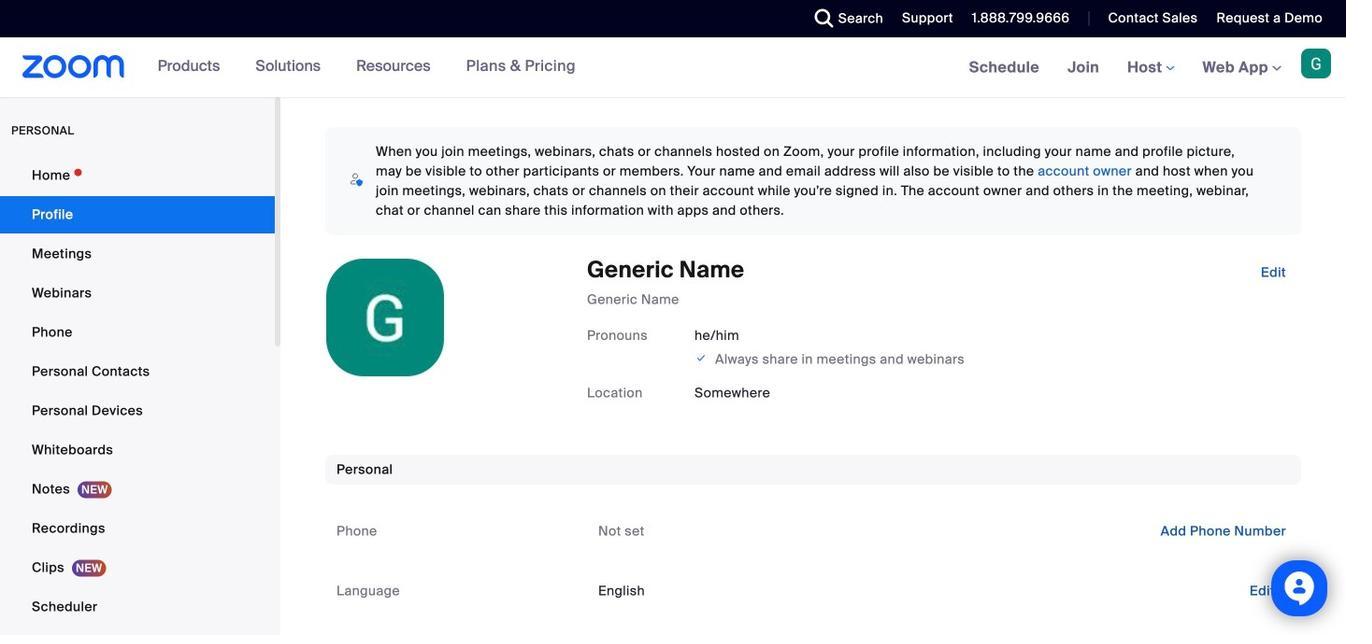 Task type: describe. For each thing, give the bounding box(es) containing it.
edit user photo image
[[370, 309, 400, 326]]

meetings navigation
[[955, 37, 1346, 99]]

product information navigation
[[144, 37, 590, 97]]



Task type: vqa. For each thing, say whether or not it's contained in the screenshot.
Edit user photo
yes



Task type: locate. For each thing, give the bounding box(es) containing it.
user photo image
[[326, 259, 444, 377]]

profile picture image
[[1301, 49, 1331, 79]]

checked image
[[695, 349, 708, 368]]

banner
[[0, 37, 1346, 99]]

personal menu menu
[[0, 157, 275, 636]]

zoom logo image
[[22, 55, 125, 79]]



